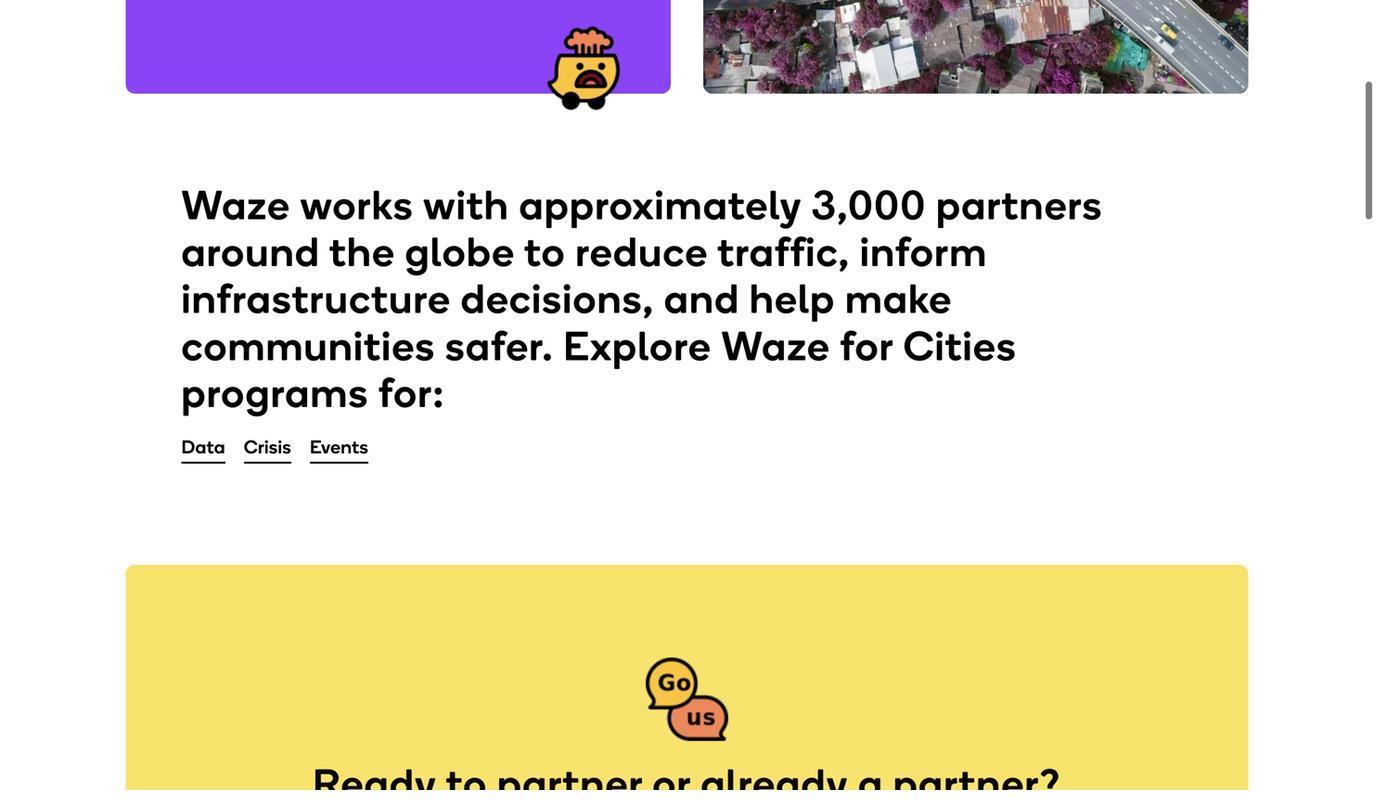 Task type: describe. For each thing, give the bounding box(es) containing it.
reduce
[[576, 227, 708, 277]]

explore
[[564, 321, 712, 371]]

cities
[[903, 321, 1017, 371]]

decisions,
[[461, 274, 654, 324]]

for
[[840, 321, 894, 371]]

to
[[524, 227, 566, 277]]

and
[[664, 274, 740, 324]]

crisis link
[[244, 435, 291, 462]]

for:
[[379, 368, 445, 417]]

events link
[[310, 435, 369, 462]]

3,000
[[812, 180, 927, 230]]

inform
[[860, 227, 988, 277]]

partners
[[936, 180, 1103, 230]]

crisis
[[244, 436, 291, 458]]

infrastructure
[[181, 274, 451, 324]]

data
[[181, 436, 225, 458]]

1 horizontal spatial waze
[[721, 321, 831, 371]]

help
[[750, 274, 836, 324]]

make
[[845, 274, 952, 324]]

waze works with approximately 3,000 partners around the globe to reduce traffic, inform infrastructure decisions, and help make communities safer. explore waze for cities programs for:
[[181, 180, 1103, 417]]



Task type: locate. For each thing, give the bounding box(es) containing it.
works
[[300, 180, 414, 230]]

with
[[423, 180, 509, 230]]

programs
[[181, 368, 369, 417]]

safer.
[[445, 321, 554, 371]]

1 vertical spatial waze
[[721, 321, 831, 371]]

data link
[[181, 435, 225, 462]]

around
[[181, 227, 320, 277]]

globe
[[405, 227, 515, 277]]

0 horizontal spatial waze
[[181, 180, 291, 230]]

0 vertical spatial waze
[[181, 180, 291, 230]]

communities
[[181, 321, 436, 371]]

events
[[310, 436, 369, 458]]

approximately
[[519, 180, 802, 230]]

traffic,
[[718, 227, 850, 277]]

waze
[[181, 180, 291, 230], [721, 321, 831, 371]]

the
[[329, 227, 395, 277]]



Task type: vqa. For each thing, say whether or not it's contained in the screenshot.
saw
no



